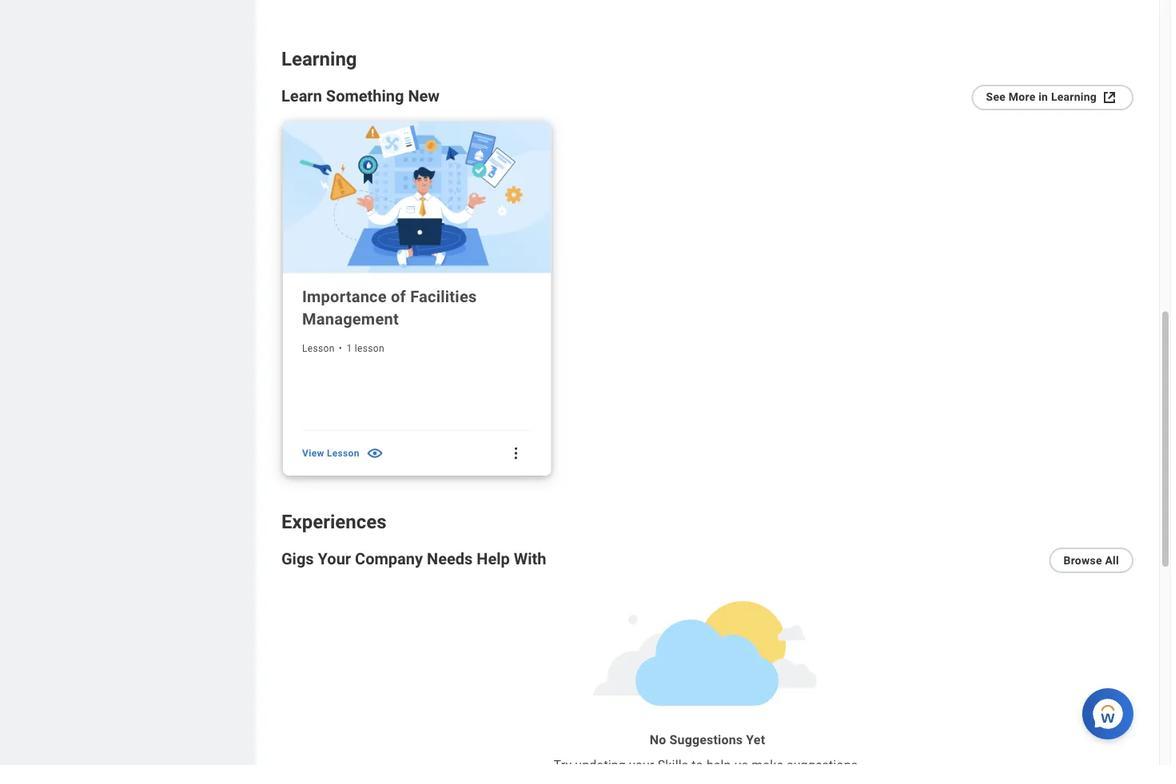Task type: vqa. For each thing, say whether or not it's contained in the screenshot.
browse
yes



Task type: locate. For each thing, give the bounding box(es) containing it.
with
[[514, 549, 547, 568]]

browse all link
[[1050, 548, 1134, 573]]

external link element
[[1101, 88, 1120, 107]]

external link image
[[1101, 88, 1120, 107]]

learning up "learn"
[[282, 48, 357, 71]]

facilities
[[411, 287, 477, 306]]

management
[[302, 309, 399, 328]]

see more in learning link
[[972, 85, 1134, 111]]

learning
[[282, 48, 357, 71], [1052, 90, 1097, 103]]

learning right in
[[1052, 90, 1097, 103]]

importance of facilities management element
[[302, 444, 384, 463]]

suggestions
[[670, 732, 743, 747]]

no suggestions yet
[[650, 732, 766, 747]]

new
[[408, 87, 440, 105]]

lesson left 1
[[302, 343, 335, 354]]

gigs your company needs help with
[[282, 549, 547, 568]]

1 horizontal spatial learning
[[1052, 90, 1097, 103]]

browse all
[[1064, 554, 1120, 567]]

lesson right view at bottom left
[[327, 448, 360, 459]]

0 vertical spatial learning
[[282, 48, 357, 71]]

help
[[477, 549, 510, 568]]

learn something new
[[282, 87, 440, 105]]

importance of facilities management image
[[283, 122, 551, 273]]

1 vertical spatial lesson
[[327, 448, 360, 459]]

more
[[1009, 90, 1036, 103]]

lesson inside importance of facilities management "element"
[[327, 448, 360, 459]]

lesson
[[302, 343, 335, 354], [327, 448, 360, 459]]

learn
[[282, 87, 322, 105]]

1 vertical spatial learning
[[1052, 90, 1097, 103]]

see
[[987, 90, 1006, 103]]

0 vertical spatial lesson
[[302, 343, 335, 354]]

importance of facilities management link
[[302, 285, 532, 330]]

gigs
[[282, 549, 314, 568]]

1
[[347, 343, 352, 354]]

browse
[[1064, 554, 1103, 567]]

view lesson
[[302, 448, 360, 459]]



Task type: describe. For each thing, give the bounding box(es) containing it.
your
[[318, 549, 351, 568]]

no
[[650, 732, 667, 747]]

0 horizontal spatial learning
[[282, 48, 357, 71]]

experiences
[[282, 511, 387, 533]]

importance
[[302, 287, 387, 306]]

view
[[302, 448, 324, 459]]

lesson
[[355, 343, 385, 354]]

of
[[391, 287, 406, 306]]

something
[[326, 87, 404, 105]]

all
[[1106, 554, 1120, 567]]

needs
[[427, 549, 473, 568]]

visible image
[[366, 444, 384, 463]]

1 lesson
[[347, 343, 385, 354]]

see more in learning
[[987, 90, 1097, 103]]

in
[[1039, 90, 1049, 103]]

company
[[355, 549, 423, 568]]

related actions vertical image
[[508, 445, 524, 461]]

importance of facilities management
[[302, 287, 477, 328]]

yet
[[747, 732, 766, 747]]



